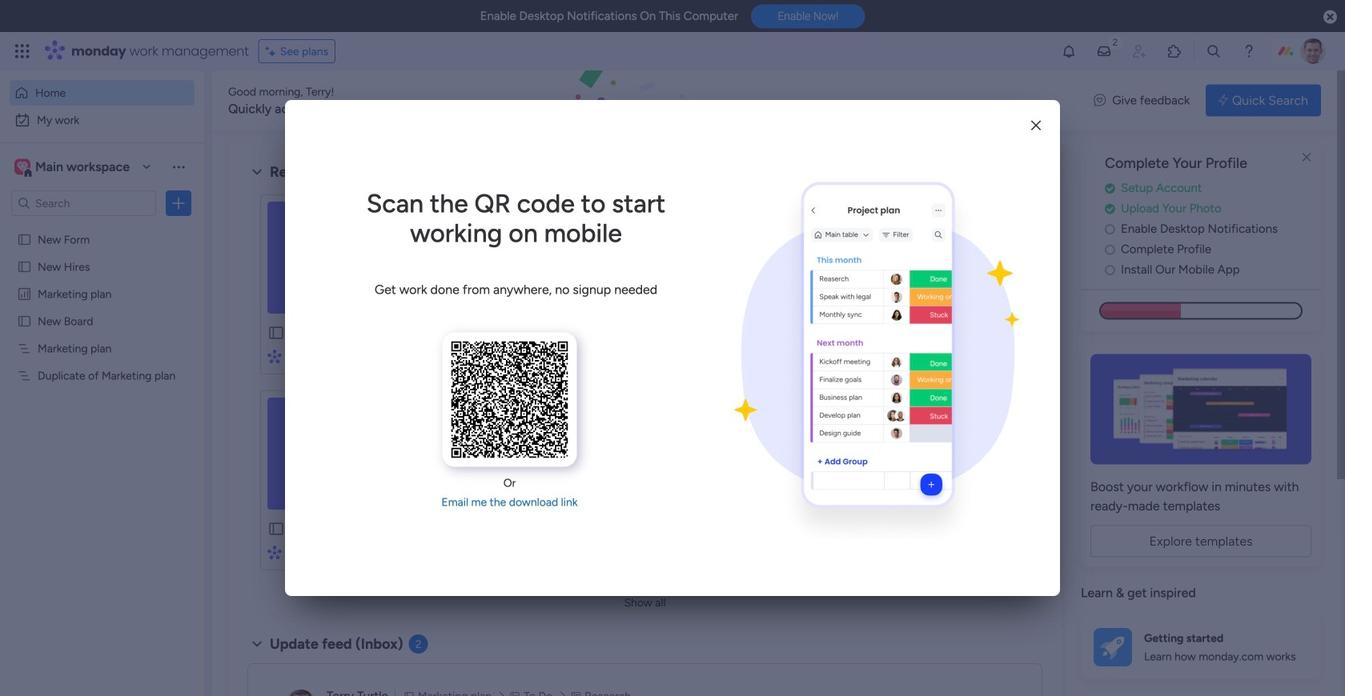 Task type: locate. For each thing, give the bounding box(es) containing it.
2 check circle image from the top
[[1105, 203, 1115, 215]]

0 horizontal spatial component image
[[267, 350, 282, 364]]

public board image
[[17, 232, 32, 247], [17, 259, 32, 275], [267, 324, 285, 342]]

circle o image
[[1105, 223, 1115, 235], [1105, 264, 1115, 276]]

1 vertical spatial check circle image
[[1105, 203, 1115, 215]]

1 vertical spatial option
[[10, 107, 195, 133]]

0 vertical spatial check circle image
[[1105, 182, 1115, 194]]

select product image
[[14, 43, 30, 59]]

1 component image from the left
[[267, 350, 282, 364]]

1 horizontal spatial public board image
[[267, 521, 285, 538]]

public board image
[[17, 314, 32, 329], [791, 324, 809, 342], [267, 521, 285, 538]]

2 vertical spatial option
[[0, 225, 204, 228]]

1 horizontal spatial public dashboard image
[[529, 324, 547, 342]]

2 component image from the left
[[529, 350, 544, 364]]

1 check circle image from the top
[[1105, 182, 1115, 194]]

1 vertical spatial public dashboard image
[[529, 324, 547, 342]]

getting started element
[[1081, 616, 1321, 680]]

component image for bottommost public board image
[[267, 350, 282, 364]]

1 horizontal spatial component image
[[529, 350, 544, 364]]

2 horizontal spatial component image
[[791, 350, 806, 364]]

check circle image
[[1105, 182, 1115, 194], [1105, 203, 1115, 215]]

0 vertical spatial circle o image
[[1105, 223, 1115, 235]]

2 vertical spatial public board image
[[267, 324, 285, 342]]

0 vertical spatial public dashboard image
[[17, 287, 32, 302]]

component image for bottommost public dashboard icon
[[529, 350, 544, 364]]

3 component image from the left
[[791, 350, 806, 364]]

0 vertical spatial public board image
[[17, 232, 32, 247]]

option
[[10, 80, 195, 106], [10, 107, 195, 133], [0, 225, 204, 228]]

templates image image
[[1096, 354, 1307, 465]]

circle o image up circle o icon
[[1105, 223, 1115, 235]]

workspace selection element
[[11, 139, 138, 195]]

circle o image down circle o icon
[[1105, 264, 1115, 276]]

dapulse x slim image
[[1297, 148, 1317, 167]]

help image
[[1241, 43, 1257, 59]]

terry turtle image
[[1301, 38, 1326, 64]]

1 vertical spatial public board image
[[17, 259, 32, 275]]

1 vertical spatial circle o image
[[1105, 264, 1115, 276]]

component image
[[267, 350, 282, 364], [529, 350, 544, 364], [791, 350, 806, 364]]

public dashboard image
[[17, 287, 32, 302], [529, 324, 547, 342]]

quick search results list box
[[247, 182, 1043, 590]]

list box
[[0, 223, 204, 606]]

2 horizontal spatial public board image
[[791, 324, 809, 342]]

update feed image
[[1096, 43, 1112, 59]]

v2 user feedback image
[[1094, 91, 1106, 110]]



Task type: describe. For each thing, give the bounding box(es) containing it.
remove from favorites image
[[475, 325, 491, 341]]

see plans image
[[266, 42, 280, 60]]

add to favorites image
[[999, 325, 1015, 341]]

close image
[[1031, 120, 1041, 132]]

search everything image
[[1206, 43, 1222, 59]]

0 vertical spatial option
[[10, 80, 195, 106]]

1 circle o image from the top
[[1105, 223, 1115, 235]]

component image for the rightmost public board icon
[[791, 350, 806, 364]]

circle o image
[[1105, 244, 1115, 256]]

2 circle o image from the top
[[1105, 264, 1115, 276]]

dapulse close image
[[1324, 9, 1337, 26]]

2 image
[[1108, 33, 1123, 51]]

0 horizontal spatial public dashboard image
[[17, 287, 32, 302]]

2 element
[[409, 635, 428, 654]]

close update feed (inbox) image
[[247, 635, 267, 654]]

add to favorites image
[[737, 325, 753, 341]]

component image
[[267, 546, 282, 560]]

notifications image
[[1061, 43, 1077, 59]]

monday marketplace image
[[1167, 43, 1183, 59]]

close recently visited image
[[247, 163, 267, 182]]

Search in workspace field
[[34, 194, 134, 212]]

0 horizontal spatial public board image
[[17, 314, 32, 329]]

v2 bolt switch image
[[1219, 92, 1228, 109]]



Task type: vqa. For each thing, say whether or not it's contained in the screenshot.
topmost Public board image
yes



